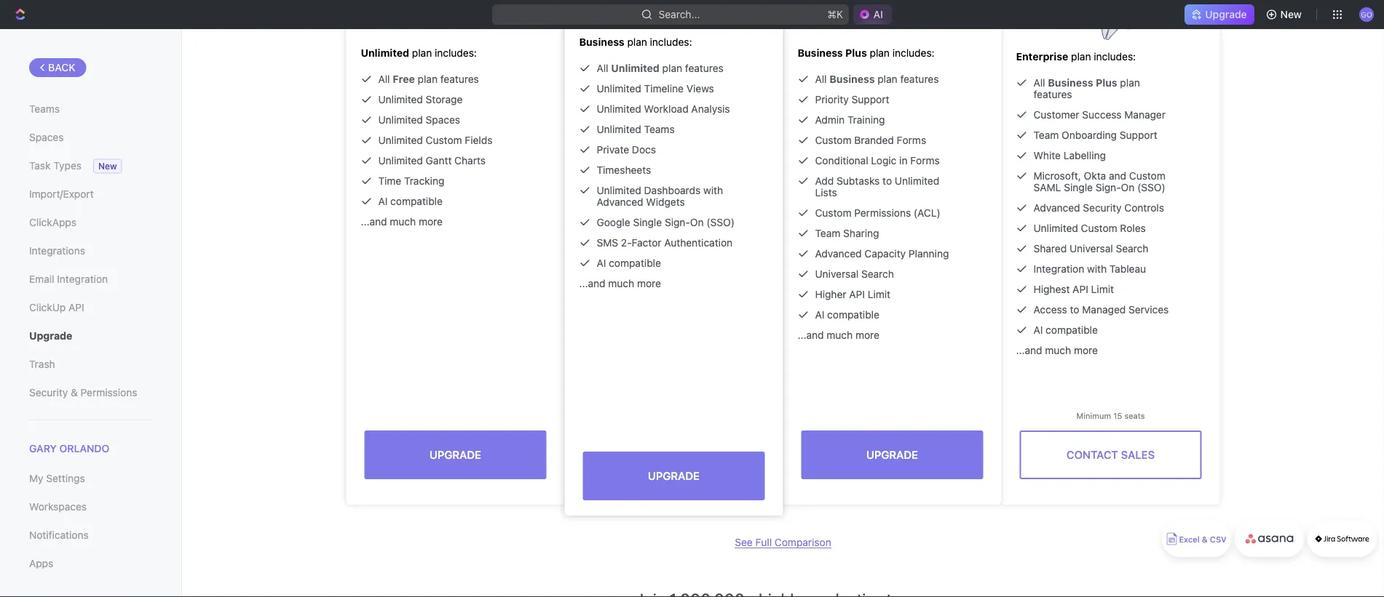 Task type: describe. For each thing, give the bounding box(es) containing it.
0 horizontal spatial sign-
[[665, 217, 690, 229]]

compatible down time tracking
[[390, 195, 443, 207]]

sms 2-factor authentication
[[597, 237, 732, 249]]

...and down the "time"
[[361, 216, 387, 228]]

much down the higher
[[827, 329, 853, 341]]

with inside unlimited dashboards with advanced widgets
[[703, 185, 723, 197]]

features for all unlimited plan features
[[685, 62, 724, 74]]

excel
[[1179, 535, 1200, 545]]

charts
[[454, 155, 486, 167]]

1 vertical spatial forms
[[910, 155, 940, 167]]

unlimited spaces
[[378, 114, 460, 126]]

team for team onboarding support
[[1033, 129, 1059, 141]]

custom down lists
[[815, 207, 851, 219]]

services
[[1129, 304, 1169, 316]]

0 vertical spatial search
[[1116, 243, 1148, 255]]

advanced for advanced capacity planning
[[815, 248, 862, 260]]

team sharing
[[815, 228, 879, 240]]

business plan includes:
[[579, 36, 692, 48]]

all for all free plan features
[[378, 73, 390, 85]]

google single sign-on (sso)
[[597, 217, 735, 229]]

timesheets
[[597, 164, 651, 176]]

custom permissions (acl)
[[815, 207, 941, 219]]

unlimited plan includes:
[[361, 47, 477, 59]]

1 horizontal spatial permissions
[[854, 207, 911, 219]]

planning
[[909, 248, 949, 260]]

...and much more down time tracking
[[361, 216, 443, 228]]

1 vertical spatial support
[[1120, 129, 1157, 141]]

integrations
[[29, 245, 85, 257]]

all unlimited plan features
[[597, 62, 724, 74]]

0 horizontal spatial (sso)
[[706, 217, 735, 229]]

sharing
[[843, 228, 879, 240]]

saml
[[1033, 182, 1061, 194]]

...and much more down the higher
[[798, 329, 879, 341]]

1 vertical spatial search
[[861, 268, 894, 280]]

...and down the higher
[[798, 329, 824, 341]]

customer
[[1033, 109, 1079, 121]]

includes: for enterprise plan includes:
[[1094, 51, 1136, 63]]

unlimited custom fields
[[378, 134, 492, 146]]

integrations link
[[29, 239, 152, 264]]

1 horizontal spatial universal
[[1070, 243, 1113, 255]]

widgets
[[646, 196, 685, 208]]

more down tracking on the top left
[[419, 216, 443, 228]]

security & permissions link
[[29, 381, 152, 406]]

1 horizontal spatial teams
[[644, 123, 675, 135]]

ai compatible down time tracking
[[378, 195, 443, 207]]

enterprise image
[[1057, 0, 1165, 40]]

advanced capacity planning
[[815, 248, 949, 260]]

(acl)
[[914, 207, 941, 219]]

business plus plan includes:
[[798, 47, 935, 59]]

limit for highest api limit
[[1091, 284, 1114, 296]]

unlimited for unlimited gantt charts
[[378, 155, 423, 167]]

workspaces
[[29, 501, 87, 513]]

& for security
[[71, 387, 78, 399]]

admin training
[[815, 114, 885, 126]]

seats
[[1124, 411, 1145, 421]]

team onboarding support
[[1033, 129, 1157, 141]]

task
[[29, 160, 51, 172]]

see full comparison link
[[735, 537, 831, 549]]

timeline
[[644, 83, 684, 95]]

apps link
[[29, 552, 152, 577]]

ai down the higher
[[815, 309, 824, 321]]

priority support
[[815, 94, 889, 106]]

microsoft, okta and custom saml single sign-on (sso)
[[1033, 170, 1165, 194]]

all business plus plan features
[[1033, 77, 1140, 100]]

priority
[[815, 94, 849, 106]]

all for all unlimited plan features
[[597, 62, 608, 74]]

...and down access
[[1016, 345, 1042, 357]]

ai down sms
[[597, 257, 606, 269]]

back
[[48, 62, 75, 74]]

my
[[29, 473, 43, 485]]

all free plan features
[[378, 73, 479, 85]]

ai compatible down higher api limit
[[815, 309, 879, 321]]

ai inside button
[[873, 8, 883, 20]]

microsoft,
[[1033, 170, 1081, 182]]

advanced security controls
[[1033, 202, 1164, 214]]

api for clickup
[[68, 302, 84, 314]]

& for excel
[[1202, 535, 1208, 545]]

15
[[1113, 411, 1122, 421]]

in
[[899, 155, 908, 167]]

...and much more down access
[[1016, 345, 1098, 357]]

free
[[393, 73, 415, 85]]

...and down sms
[[579, 278, 605, 290]]

notifications
[[29, 530, 89, 542]]

access to managed services
[[1033, 304, 1169, 316]]

api for highest
[[1073, 284, 1088, 296]]

gary orlando
[[29, 443, 109, 455]]

2-
[[621, 237, 632, 249]]

unlimited storage
[[378, 94, 463, 106]]

notifications link
[[29, 524, 152, 548]]

(sso) inside microsoft, okta and custom saml single sign-on (sso)
[[1137, 182, 1165, 194]]

analysis
[[691, 103, 730, 115]]

ai compatible down the "2-"
[[597, 257, 661, 269]]

access
[[1033, 304, 1067, 316]]

dashboards
[[644, 185, 701, 197]]

custom down admin
[[815, 134, 851, 146]]

compatible down higher api limit
[[827, 309, 879, 321]]

unlimited for unlimited spaces
[[378, 114, 423, 126]]

0 horizontal spatial on
[[690, 217, 704, 229]]

gantt
[[426, 155, 452, 167]]

unlimited dashboards with advanced widgets
[[597, 185, 723, 208]]

conditional
[[815, 155, 868, 167]]

unlimited for unlimited plan includes:
[[361, 47, 409, 59]]

roles
[[1120, 222, 1146, 234]]

admin
[[815, 114, 845, 126]]

logic
[[871, 155, 896, 167]]

1 horizontal spatial to
[[1070, 304, 1079, 316]]

0 horizontal spatial new
[[98, 161, 117, 171]]

api for higher
[[849, 289, 865, 301]]

customer success manager
[[1033, 109, 1166, 121]]

managed
[[1082, 304, 1126, 316]]

plus inside all business plus plan features
[[1096, 77, 1117, 89]]

manager
[[1124, 109, 1166, 121]]

trash link
[[29, 352, 152, 377]]

⌘k
[[827, 8, 843, 20]]

subtasks
[[837, 175, 880, 187]]

1 horizontal spatial integration
[[1033, 263, 1084, 275]]

unlimited teams
[[597, 123, 675, 135]]

0 vertical spatial upgrade link
[[1185, 4, 1254, 25]]

unlimited for unlimited teams
[[597, 123, 641, 135]]

workload
[[644, 103, 688, 115]]

minimum
[[1076, 411, 1111, 421]]

features inside all business plus plan features
[[1033, 88, 1072, 100]]

enterprise plan includes:
[[1016, 51, 1136, 63]]

plan up all unlimited plan features
[[627, 36, 647, 48]]

1 horizontal spatial spaces
[[426, 114, 460, 126]]

email
[[29, 273, 54, 285]]

sales
[[1121, 449, 1155, 462]]

docs
[[632, 144, 656, 156]]

security inside security & permissions link
[[29, 387, 68, 399]]

white
[[1033, 150, 1061, 162]]

features for all free plan features
[[440, 73, 479, 85]]

highest api limit
[[1033, 284, 1114, 296]]

compatible down the "2-"
[[609, 257, 661, 269]]

team for team sharing
[[815, 228, 840, 240]]

teams link
[[29, 97, 152, 122]]

custom inside microsoft, okta and custom saml single sign-on (sso)
[[1129, 170, 1165, 182]]

full
[[755, 537, 772, 549]]

factor
[[632, 237, 661, 249]]

business inside all business plus plan features
[[1048, 77, 1093, 89]]

unlimited for unlimited storage
[[378, 94, 423, 106]]

plan inside all business plus plan features
[[1120, 77, 1140, 89]]

and
[[1109, 170, 1126, 182]]

ai down the "time"
[[378, 195, 388, 207]]



Task type: locate. For each thing, give the bounding box(es) containing it.
more
[[419, 216, 443, 228], [637, 278, 661, 290], [855, 329, 879, 341], [1074, 345, 1098, 357]]

spaces
[[426, 114, 460, 126], [29, 131, 64, 143]]

0 horizontal spatial teams
[[29, 103, 60, 115]]

all
[[597, 62, 608, 74], [378, 73, 390, 85], [815, 73, 827, 85], [1033, 77, 1045, 89]]

1 horizontal spatial advanced
[[815, 248, 862, 260]]

1 horizontal spatial new
[[1280, 8, 1302, 20]]

time
[[378, 175, 401, 187]]

email integration
[[29, 273, 108, 285]]

2 horizontal spatial api
[[1073, 284, 1088, 296]]

plan up all business plus plan features
[[1071, 51, 1091, 63]]

features
[[685, 62, 724, 74], [440, 73, 479, 85], [900, 73, 939, 85], [1033, 88, 1072, 100]]

upgrade link
[[1185, 4, 1254, 25], [29, 324, 152, 349]]

unlimited inside add subtasks to unlimited lists
[[895, 175, 939, 187]]

all for all business plan features
[[815, 73, 827, 85]]

1 vertical spatial to
[[1070, 304, 1079, 316]]

plan down business plus plan includes:
[[878, 73, 897, 85]]

private
[[597, 144, 629, 156]]

on up authentication
[[690, 217, 704, 229]]

...and much more
[[361, 216, 443, 228], [579, 278, 661, 290], [798, 329, 879, 341], [1016, 345, 1098, 357]]

new
[[1280, 8, 1302, 20], [98, 161, 117, 171]]

single
[[1064, 182, 1093, 194], [633, 217, 662, 229]]

1 vertical spatial permissions
[[81, 387, 137, 399]]

1 horizontal spatial (sso)
[[1137, 182, 1165, 194]]

my settings
[[29, 473, 85, 485]]

to down logic
[[882, 175, 892, 187]]

1 vertical spatial with
[[1087, 263, 1107, 275]]

higher api limit
[[815, 289, 891, 301]]

0 vertical spatial new
[[1280, 8, 1302, 20]]

advanced down team sharing
[[815, 248, 862, 260]]

ai compatible down access
[[1033, 324, 1098, 336]]

1 horizontal spatial team
[[1033, 129, 1059, 141]]

1 vertical spatial (sso)
[[706, 217, 735, 229]]

1 horizontal spatial support
[[1120, 129, 1157, 141]]

includes: for business plan includes:
[[650, 36, 692, 48]]

integration
[[1033, 263, 1084, 275], [57, 273, 108, 285]]

0 vertical spatial permissions
[[854, 207, 911, 219]]

1 horizontal spatial with
[[1087, 263, 1107, 275]]

1 vertical spatial new
[[98, 161, 117, 171]]

okta
[[1084, 170, 1106, 182]]

api down integration with tableau
[[1073, 284, 1088, 296]]

0 horizontal spatial with
[[703, 185, 723, 197]]

1 horizontal spatial sign-
[[1096, 182, 1121, 194]]

google
[[597, 217, 630, 229]]

0 horizontal spatial to
[[882, 175, 892, 187]]

includes: up all business plan features on the right top of page
[[892, 47, 935, 59]]

add
[[815, 175, 834, 187]]

import/export link
[[29, 182, 152, 207]]

universal search
[[815, 268, 894, 280]]

authentication
[[664, 237, 732, 249]]

all down enterprise
[[1033, 77, 1045, 89]]

1 horizontal spatial upgrade link
[[1185, 4, 1254, 25]]

includes:
[[650, 36, 692, 48], [435, 47, 477, 59], [892, 47, 935, 59], [1094, 51, 1136, 63]]

1 vertical spatial spaces
[[29, 131, 64, 143]]

unlimited inside unlimited dashboards with advanced widgets
[[597, 185, 641, 197]]

contact
[[1067, 449, 1118, 462]]

0 horizontal spatial upgrade link
[[29, 324, 152, 349]]

unlimited custom roles
[[1033, 222, 1146, 234]]

1 vertical spatial teams
[[644, 123, 675, 135]]

see full comparison
[[735, 537, 831, 549]]

compatible down access
[[1046, 324, 1098, 336]]

see
[[735, 537, 753, 549]]

sign- up the advanced security controls
[[1096, 182, 1121, 194]]

import/export
[[29, 188, 94, 200]]

features up storage
[[440, 73, 479, 85]]

0 horizontal spatial universal
[[815, 268, 859, 280]]

1 horizontal spatial single
[[1064, 182, 1093, 194]]

tableau
[[1109, 263, 1146, 275]]

business down enterprise plan includes:
[[1048, 77, 1093, 89]]

0 vertical spatial sign-
[[1096, 182, 1121, 194]]

teams
[[29, 103, 60, 115], [644, 123, 675, 135]]

upgrade link down the clickup api "link"
[[29, 324, 152, 349]]

unlimited for unlimited dashboards with advanced widgets
[[597, 185, 641, 197]]

excel & csv
[[1179, 535, 1227, 545]]

unlimited timeline views
[[597, 83, 714, 95]]

1 vertical spatial sign-
[[665, 217, 690, 229]]

api right clickup
[[68, 302, 84, 314]]

higher
[[815, 289, 846, 301]]

ai button
[[853, 4, 892, 25]]

all inside all business plus plan features
[[1033, 77, 1045, 89]]

with right the "dashboards"
[[703, 185, 723, 197]]

0 vertical spatial spaces
[[426, 114, 460, 126]]

new inside button
[[1280, 8, 1302, 20]]

minimum 15 seats
[[1076, 411, 1145, 421]]

forms
[[897, 134, 926, 146], [910, 155, 940, 167]]

0 vertical spatial support
[[851, 94, 889, 106]]

business up 'priority support'
[[830, 73, 875, 85]]

(sso) up authentication
[[706, 217, 735, 229]]

0 vertical spatial &
[[71, 387, 78, 399]]

security down trash
[[29, 387, 68, 399]]

1 vertical spatial security
[[29, 387, 68, 399]]

0 horizontal spatial api
[[68, 302, 84, 314]]

0 horizontal spatial team
[[815, 228, 840, 240]]

new button
[[1260, 3, 1311, 26]]

spaces up task
[[29, 131, 64, 143]]

security up unlimited custom roles
[[1083, 202, 1122, 214]]

on up controls
[[1121, 182, 1135, 194]]

sign- down widgets
[[665, 217, 690, 229]]

single up factor
[[633, 217, 662, 229]]

shared
[[1033, 243, 1067, 255]]

single inside microsoft, okta and custom saml single sign-on (sso)
[[1064, 182, 1093, 194]]

1 vertical spatial team
[[815, 228, 840, 240]]

unlimited for unlimited custom roles
[[1033, 222, 1078, 234]]

branded
[[854, 134, 894, 146]]

clickup
[[29, 302, 66, 314]]

search down advanced capacity planning
[[861, 268, 894, 280]]

1 horizontal spatial search
[[1116, 243, 1148, 255]]

custom down the advanced security controls
[[1081, 222, 1117, 234]]

0 vertical spatial teams
[[29, 103, 60, 115]]

0 vertical spatial single
[[1064, 182, 1093, 194]]

0 horizontal spatial limit
[[868, 289, 891, 301]]

plus
[[845, 47, 867, 59], [1096, 77, 1117, 89]]

includes: up all unlimited plan features
[[650, 36, 692, 48]]

on inside microsoft, okta and custom saml single sign-on (sso)
[[1121, 182, 1135, 194]]

2 horizontal spatial advanced
[[1033, 202, 1080, 214]]

orlando
[[59, 443, 109, 455]]

advanced down saml
[[1033, 202, 1080, 214]]

features for all business plan features
[[900, 73, 939, 85]]

includes: up all free plan features
[[435, 47, 477, 59]]

settings
[[46, 473, 85, 485]]

teams down the back link
[[29, 103, 60, 115]]

business up all unlimited plan features
[[579, 36, 624, 48]]

more down access to managed services
[[1074, 345, 1098, 357]]

integration up highest
[[1033, 263, 1084, 275]]

0 vertical spatial forms
[[897, 134, 926, 146]]

search
[[1116, 243, 1148, 255], [861, 268, 894, 280]]

0 vertical spatial on
[[1121, 182, 1135, 194]]

go button
[[1355, 3, 1378, 26]]

0 horizontal spatial integration
[[57, 273, 108, 285]]

plan up manager
[[1120, 77, 1140, 89]]

1 horizontal spatial on
[[1121, 182, 1135, 194]]

email integration link
[[29, 267, 152, 292]]

1 vertical spatial upgrade link
[[29, 324, 152, 349]]

success
[[1082, 109, 1122, 121]]

advanced up google
[[597, 196, 643, 208]]

permissions down add subtasks to unlimited lists
[[854, 207, 911, 219]]

all business plan features
[[815, 73, 939, 85]]

private docs
[[597, 144, 656, 156]]

white labelling
[[1033, 150, 1106, 162]]

1 vertical spatial universal
[[815, 268, 859, 280]]

enterprise
[[1016, 51, 1068, 63]]

0 horizontal spatial advanced
[[597, 196, 643, 208]]

support down manager
[[1120, 129, 1157, 141]]

plan up the unlimited storage
[[418, 73, 438, 85]]

0 vertical spatial team
[[1033, 129, 1059, 141]]

team left the sharing
[[815, 228, 840, 240]]

much down time tracking
[[390, 216, 416, 228]]

ai
[[873, 8, 883, 20], [378, 195, 388, 207], [597, 257, 606, 269], [815, 309, 824, 321], [1033, 324, 1043, 336]]

single up the advanced security controls
[[1064, 182, 1093, 194]]

limit for higher api limit
[[868, 289, 891, 301]]

onboarding
[[1062, 129, 1117, 141]]

0 vertical spatial universal
[[1070, 243, 1113, 255]]

time tracking
[[378, 175, 444, 187]]

ai down access
[[1033, 324, 1043, 336]]

permissions down trash link
[[81, 387, 137, 399]]

teams down unlimited workload analysis
[[644, 123, 675, 135]]

clickup api
[[29, 302, 84, 314]]

with
[[703, 185, 723, 197], [1087, 263, 1107, 275]]

0 vertical spatial plus
[[845, 47, 867, 59]]

0 horizontal spatial spaces
[[29, 131, 64, 143]]

unlimited for unlimited workload analysis
[[597, 103, 641, 115]]

all for all business plus plan features
[[1033, 77, 1045, 89]]

search down roles
[[1116, 243, 1148, 255]]

lists
[[815, 187, 837, 199]]

api
[[1073, 284, 1088, 296], [849, 289, 865, 301], [68, 302, 84, 314]]

& left csv
[[1202, 535, 1208, 545]]

add subtasks to unlimited lists
[[815, 175, 939, 199]]

0 horizontal spatial plus
[[845, 47, 867, 59]]

more down higher api limit
[[855, 329, 879, 341]]

0 horizontal spatial &
[[71, 387, 78, 399]]

much down access
[[1045, 345, 1071, 357]]

custom right and
[[1129, 170, 1165, 182]]

search...
[[659, 8, 700, 20]]

0 vertical spatial with
[[703, 185, 723, 197]]

plus up success at right top
[[1096, 77, 1117, 89]]

spaces down storage
[[426, 114, 460, 126]]

business down ⌘k
[[798, 47, 843, 59]]

unlimited for unlimited timeline views
[[597, 83, 641, 95]]

forms right in
[[910, 155, 940, 167]]

ai up business plus plan includes:
[[873, 8, 883, 20]]

1 vertical spatial single
[[633, 217, 662, 229]]

features down business plus plan includes:
[[900, 73, 939, 85]]

plan up all free plan features
[[412, 47, 432, 59]]

to inside add subtasks to unlimited lists
[[882, 175, 892, 187]]

security & permissions
[[29, 387, 137, 399]]

clickapps link
[[29, 210, 152, 235]]

1 vertical spatial &
[[1202, 535, 1208, 545]]

plan up timeline
[[662, 62, 682, 74]]

custom up gantt
[[426, 134, 462, 146]]

team up white at the right of the page
[[1033, 129, 1059, 141]]

with down shared universal search
[[1087, 263, 1107, 275]]

tracking
[[404, 175, 444, 187]]

0 horizontal spatial permissions
[[81, 387, 137, 399]]

all left free
[[378, 73, 390, 85]]

advanced for advanced security controls
[[1033, 202, 1080, 214]]

& down trash link
[[71, 387, 78, 399]]

0 vertical spatial security
[[1083, 202, 1122, 214]]

plan up all business plan features on the right top of page
[[870, 47, 890, 59]]

sign- inside microsoft, okta and custom saml single sign-on (sso)
[[1096, 182, 1121, 194]]

upgrade
[[1205, 8, 1247, 20], [29, 330, 72, 342], [430, 449, 481, 462], [866, 449, 918, 462], [648, 470, 700, 483]]

0 horizontal spatial security
[[29, 387, 68, 399]]

all down business plan includes:
[[597, 62, 608, 74]]

integration with tableau
[[1033, 263, 1146, 275]]

much
[[390, 216, 416, 228], [608, 278, 634, 290], [827, 329, 853, 341], [1045, 345, 1071, 357]]

controls
[[1124, 202, 1164, 214]]

forms up in
[[897, 134, 926, 146]]

to down highest api limit
[[1070, 304, 1079, 316]]

1 horizontal spatial &
[[1202, 535, 1208, 545]]

advanced inside unlimited dashboards with advanced widgets
[[597, 196, 643, 208]]

0 horizontal spatial single
[[633, 217, 662, 229]]

plus up all business plan features on the right top of page
[[845, 47, 867, 59]]

fields
[[465, 134, 492, 146]]

features up "views"
[[685, 62, 724, 74]]

unlimited for unlimited custom fields
[[378, 134, 423, 146]]

0 horizontal spatial support
[[851, 94, 889, 106]]

contact sales
[[1067, 449, 1155, 462]]

spaces inside spaces link
[[29, 131, 64, 143]]

(sso)
[[1137, 182, 1165, 194], [706, 217, 735, 229]]

1 horizontal spatial security
[[1083, 202, 1122, 214]]

integration down "integrations" link
[[57, 273, 108, 285]]

conditional logic in forms
[[815, 155, 940, 167]]

(sso) up controls
[[1137, 182, 1165, 194]]

includes: down enterprise 'image'
[[1094, 51, 1136, 63]]

limit
[[1091, 284, 1114, 296], [868, 289, 891, 301]]

training
[[847, 114, 885, 126]]

...and much more down the "2-"
[[579, 278, 661, 290]]

my settings link
[[29, 467, 152, 492]]

features up customer
[[1033, 88, 1072, 100]]

0 horizontal spatial search
[[861, 268, 894, 280]]

0 vertical spatial to
[[882, 175, 892, 187]]

views
[[686, 83, 714, 95]]

go
[[1361, 10, 1372, 18]]

limit up access to managed services
[[1091, 284, 1114, 296]]

0 vertical spatial (sso)
[[1137, 182, 1165, 194]]

storage
[[426, 94, 463, 106]]

1 horizontal spatial api
[[849, 289, 865, 301]]

unlimited workload analysis
[[597, 103, 730, 115]]

1 horizontal spatial plus
[[1096, 77, 1117, 89]]

universal up integration with tableau
[[1070, 243, 1113, 255]]

compatible
[[390, 195, 443, 207], [609, 257, 661, 269], [827, 309, 879, 321], [1046, 324, 1098, 336]]

support up training on the right top of the page
[[851, 94, 889, 106]]

api inside the clickup api "link"
[[68, 302, 84, 314]]

1 horizontal spatial limit
[[1091, 284, 1114, 296]]

all up the priority
[[815, 73, 827, 85]]

includes: for unlimited plan includes:
[[435, 47, 477, 59]]

security
[[1083, 202, 1122, 214], [29, 387, 68, 399]]

team
[[1033, 129, 1059, 141], [815, 228, 840, 240]]

api down universal search
[[849, 289, 865, 301]]

much down the "2-"
[[608, 278, 634, 290]]

more down factor
[[637, 278, 661, 290]]

1 vertical spatial plus
[[1096, 77, 1117, 89]]

upgrade link left new button
[[1185, 4, 1254, 25]]

1 vertical spatial on
[[690, 217, 704, 229]]



Task type: vqa. For each thing, say whether or not it's contained in the screenshot.
Team Sharing's Team
yes



